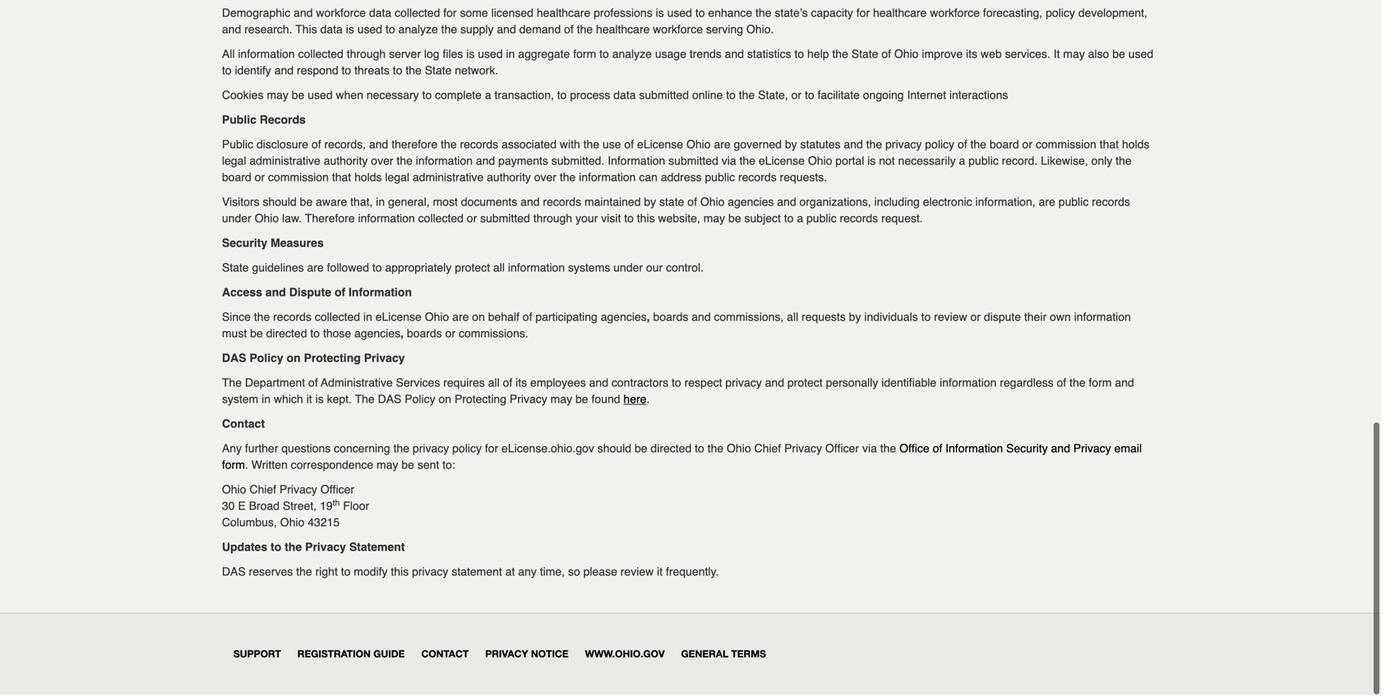 Task type: describe. For each thing, give the bounding box(es) containing it.
the down interactions
[[971, 139, 987, 152]]

be down here .
[[635, 443, 648, 456]]

2 vertical spatial state
[[222, 262, 249, 276]]

or up "record."
[[1022, 139, 1033, 152]]

das for right
[[222, 567, 246, 580]]

be left "subject"
[[729, 213, 741, 226]]

records down organizations, on the right of the page
[[840, 213, 878, 226]]

in inside the visitors should be aware that, in general, most documents and records maintained by state of ohio agencies and organizations, including electronic information, are public records under ohio law. therefore information collected or submitted through your visit to this website, may be subject to a public records request.
[[376, 197, 385, 210]]

0 vertical spatial chief
[[754, 443, 781, 456]]

collected up those
[[315, 312, 360, 325]]

a inside public disclosure of records, and therefore the records associated with the use of elicense ohio are governed by statutes and the privacy policy of the board or commission that holds legal administrative authority over the information and payments submitted. information submitted via the elicense ohio portal is not necessarily a public record. likewise, only the board or commission that holds legal administrative authority over the information can address public records requests.
[[959, 156, 966, 169]]

and down licensed
[[497, 24, 516, 37]]

broad
[[249, 501, 280, 514]]

0 vertical spatial security
[[222, 238, 267, 251]]

the right 'only'
[[1116, 156, 1132, 169]]

in down followed on the top left of page
[[363, 312, 372, 325]]

the left state,
[[739, 90, 755, 103]]

policy inside "the department of administrative services requires all of its employees and contractors to respect privacy and protect personally identifiable information regardless of the form and system in which it is kept. the das policy on protecting privacy may be found"
[[405, 394, 435, 407]]

to left enhance
[[695, 8, 705, 21]]

1 horizontal spatial over
[[534, 172, 557, 185]]

be inside boards and commissions, all requests by individuals to review or dispute their own information must be directed to those agencies
[[250, 328, 263, 341]]

subject
[[745, 213, 781, 226]]

contact link
[[421, 650, 469, 661]]

and up found
[[589, 378, 608, 391]]

2 horizontal spatial healthcare
[[873, 8, 927, 21]]

found
[[592, 394, 620, 407]]

use
[[603, 139, 621, 152]]

1 vertical spatial information
[[349, 287, 412, 300]]

0 horizontal spatial commission
[[268, 172, 329, 185]]

to up server at the left top of page
[[386, 24, 395, 37]]

necessary
[[367, 90, 419, 103]]

necessarily
[[898, 156, 956, 169]]

1 horizontal spatial should
[[598, 443, 632, 456]]

information up maintained on the left of the page
[[579, 172, 636, 185]]

1 vertical spatial authority
[[487, 172, 531, 185]]

network.
[[455, 65, 498, 78]]

registration guide link
[[297, 650, 405, 661]]

visitors
[[222, 197, 260, 210]]

to right right
[[341, 567, 351, 580]]

online
[[692, 90, 723, 103]]

with
[[560, 139, 580, 152]]

collected inside all information collected through server log files is used in aggregate form to analyze usage trends and statistics to help the state of ohio improve its web services. it may also be used to identify and respond to threats to the state network.
[[298, 49, 344, 62]]

records down 'only'
[[1092, 197, 1130, 210]]

information left systems
[[508, 262, 565, 276]]

its inside "the department of administrative services requires all of its employees and contractors to respect privacy and protect personally identifiable information regardless of the form and system in which it is kept. the das policy on protecting privacy may be found"
[[516, 378, 527, 391]]

protect inside "the department of administrative services requires all of its employees and contractors to respect privacy and protect personally identifiable information regardless of the form and system in which it is kept. the das policy on protecting privacy may be found"
[[788, 378, 823, 391]]

of down followed on the top left of page
[[335, 287, 345, 300]]

be inside all information collected through server log files is used in aggregate form to analyze usage trends and statistics to help the state of ohio improve its web services. it may also be used to identify and respond to threats to the state network.
[[1113, 49, 1125, 62]]

transaction,
[[495, 90, 554, 103]]

is inside "the department of administrative services requires all of its employees and contractors to respect privacy and protect personally identifiable information regardless of the form and system in which it is kept. the das policy on protecting privacy may be found"
[[315, 394, 324, 407]]

of right requires
[[503, 378, 512, 391]]

any
[[222, 443, 242, 456]]

of down interactions
[[958, 139, 967, 152]]

the left right
[[296, 567, 312, 580]]

privacy up the 'sent'
[[413, 443, 449, 456]]

0 horizontal spatial policy
[[452, 443, 482, 456]]

are inside public disclosure of records, and therefore the records associated with the use of elicense ohio are governed by statutes and the privacy policy of the board or commission that holds legal administrative authority over the information and payments submitted. information submitted via the elicense ohio portal is not necessarily a public record. likewise, only the board or commission that holds legal administrative authority over the information can address public records requests.
[[714, 139, 731, 152]]

services
[[396, 378, 440, 391]]

used up usage
[[667, 8, 692, 21]]

therefore
[[392, 139, 438, 152]]

are inside the visitors should be aware that, in general, most documents and records maintained by state of ohio agencies and organizations, including electronic information, are public records under ohio law. therefore information collected or submitted through your visit to this website, may be subject to a public records request.
[[1039, 197, 1056, 210]]

demographic and workforce data collected for some licensed healthcare professions is used to enhance the state's capacity for healthcare workforce forecasting, policy development, and research. this data is used to analyze the supply and demand of the healthcare workforce serving ohio.
[[222, 8, 1148, 37]]

participating
[[536, 312, 598, 325]]

server
[[389, 49, 421, 62]]

and up "subject"
[[777, 197, 796, 210]]

and up 'portal' at right top
[[844, 139, 863, 152]]

and right the "identify"
[[274, 65, 294, 78]]

submitted inside the visitors should be aware that, in general, most documents and records maintained by state of ohio agencies and organizations, including electronic information, are public records under ohio law. therefore information collected or submitted through your visit to this website, may be subject to a public records request.
[[480, 213, 530, 226]]

and up this
[[294, 8, 313, 21]]

be up records
[[292, 90, 305, 103]]

1 vertical spatial it
[[657, 567, 663, 580]]

to down server at the left top of page
[[393, 65, 402, 78]]

public down organizations, on the right of the page
[[807, 213, 837, 226]]

requests
[[802, 312, 846, 325]]

records,
[[324, 139, 366, 152]]

dispute
[[289, 287, 331, 300]]

records
[[260, 114, 306, 128]]

public right address
[[705, 172, 735, 185]]

1 vertical spatial that
[[332, 172, 351, 185]]

address
[[661, 172, 702, 185]]

and right records,
[[369, 139, 388, 152]]

state
[[659, 197, 684, 210]]

contractors
[[612, 378, 669, 391]]

1 horizontal spatial elicense
[[637, 139, 683, 152]]

floor
[[343, 501, 369, 514]]

to left process
[[557, 90, 567, 103]]

all inside boards and commissions, all requests by individuals to review or dispute their own information must be directed to those agencies
[[787, 312, 799, 325]]

public left "record."
[[969, 156, 999, 169]]

enhance
[[708, 8, 752, 21]]

public for public disclosure of records, and therefore the records associated with the use of elicense ohio are governed by statutes and the privacy policy of the board or commission that holds legal administrative authority over the information and payments submitted. information submitted via the elicense ohio portal is not necessarily a public record. likewise, only the board or commission that holds legal administrative authority over the information can address public records requests.
[[222, 139, 253, 152]]

is right this
[[346, 24, 354, 37]]

governed
[[734, 139, 782, 152]]

so
[[568, 567, 580, 580]]

th
[[333, 499, 340, 509]]

and right 'documents' at the left
[[521, 197, 540, 210]]

this inside the visitors should be aware that, in general, most documents and records maintained by state of ohio agencies and organizations, including electronic information, are public records under ohio law. therefore information collected or submitted through your visit to this website, may be subject to a public records request.
[[637, 213, 655, 226]]

information inside "the department of administrative services requires all of its employees and contractors to respect privacy and protect personally identifiable information regardless of the form and system in which it is kept. the das policy on protecting privacy may be found"
[[940, 378, 997, 391]]

or up "visitors"
[[255, 172, 265, 185]]

0 vertical spatial authority
[[324, 156, 368, 169]]

privacy left statement
[[412, 567, 448, 580]]

or right state,
[[791, 90, 802, 103]]

0 vertical spatial .
[[647, 394, 650, 407]]

1 vertical spatial boards
[[407, 328, 442, 341]]

columbus,
[[222, 517, 277, 530]]

the right concerning
[[393, 443, 409, 456]]

and inside office of information security and privacy email form
[[1051, 443, 1070, 456]]

written
[[251, 460, 288, 473]]

or inside boards and commissions, all requests by individuals to review or dispute their own information must be directed to those agencies
[[971, 312, 981, 325]]

0 horizontal spatial a
[[485, 90, 491, 103]]

1 vertical spatial directed
[[651, 443, 692, 456]]

be inside "the department of administrative services requires all of its employees and contractors to respect privacy and protect personally identifiable information regardless of the form and system in which it is kept. the das policy on protecting privacy may be found"
[[576, 394, 588, 407]]

privacy notice
[[485, 650, 569, 661]]

0 horizontal spatial board
[[222, 172, 251, 185]]

0 horizontal spatial protect
[[455, 262, 490, 276]]

help
[[807, 49, 829, 62]]

any
[[518, 567, 537, 580]]

its inside all information collected through server log files is used in aggregate form to analyze usage trends and statistics to help the state of ohio improve its web services. it may also be used to identify and respond to threats to the state network.
[[966, 49, 978, 62]]

to right visit
[[624, 213, 634, 226]]

access and dispute of information
[[222, 287, 412, 300]]

information inside boards and commissions, all requests by individuals to review or dispute their own information must be directed to those agencies
[[1074, 312, 1131, 325]]

form inside office of information security and privacy email form
[[222, 460, 245, 473]]

0 vertical spatial state
[[852, 49, 879, 62]]

to left complete
[[422, 90, 432, 103]]

0 horizontal spatial legal
[[222, 156, 246, 169]]

boards inside boards and commissions, all requests by individuals to review or dispute their own information must be directed to those agencies
[[653, 312, 689, 325]]

to up cookies may be used when necessary to complete a transaction, to process data submitted online to the state, or to facilitate ongoing internet interactions
[[600, 49, 609, 62]]

used up threats at the left of page
[[357, 24, 382, 37]]

record.
[[1002, 156, 1038, 169]]

security inside office of information security and privacy email form
[[1006, 443, 1048, 456]]

guidelines
[[252, 262, 304, 276]]

1 horizontal spatial that
[[1100, 139, 1119, 152]]

das policy on protecting privacy
[[222, 353, 405, 366]]

0 horizontal spatial healthcare
[[537, 8, 591, 21]]

statement
[[349, 542, 405, 555]]

and down guidelines in the left of the page
[[266, 287, 286, 300]]

privacy inside "the department of administrative services requires all of its employees and contractors to respect privacy and protect personally identifiable information regardless of the form and system in which it is kept. the das policy on protecting privacy may be found"
[[510, 394, 547, 407]]

the right since
[[254, 312, 270, 325]]

the up reserves
[[285, 542, 302, 555]]

0 horizontal spatial ,
[[401, 328, 404, 341]]

the left use
[[584, 139, 600, 152]]

0 horizontal spatial review
[[621, 567, 654, 580]]

to right online
[[726, 90, 736, 103]]

the down submitted.
[[560, 172, 576, 185]]

of right regardless
[[1057, 378, 1067, 391]]

by inside public disclosure of records, and therefore the records associated with the use of elicense ohio are governed by statutes and the privacy policy of the board or commission that holds legal administrative authority over the information and payments submitted. information submitted via the elicense ohio portal is not necessarily a public record. likewise, only the board or commission that holds legal administrative authority over the information can address public records requests.
[[785, 139, 797, 152]]

the down server at the left top of page
[[406, 65, 422, 78]]

policy inside demographic and workforce data collected for some licensed healthcare professions is used to enhance the state's capacity for healthcare workforce forecasting, policy development, and research. this data is used to analyze the supply and demand of the healthcare workforce serving ohio.
[[1046, 8, 1075, 21]]

0 horizontal spatial elicense
[[376, 312, 422, 325]]

0 horizontal spatial protecting
[[304, 353, 361, 366]]

to left help
[[795, 49, 804, 62]]

facilitate
[[818, 90, 860, 103]]

used up network.
[[478, 49, 503, 62]]

please
[[583, 567, 617, 580]]

cookies
[[222, 90, 264, 103]]

further
[[245, 443, 278, 456]]

the right help
[[832, 49, 848, 62]]

43215
[[308, 517, 340, 530]]

to down all
[[222, 65, 232, 78]]

to right followed on the top left of page
[[372, 262, 382, 276]]

review inside boards and commissions, all requests by individuals to review or dispute their own information must be directed to those agencies
[[934, 312, 967, 325]]

1 vertical spatial via
[[862, 443, 877, 456]]

updates
[[222, 542, 267, 555]]

likewise,
[[1041, 156, 1088, 169]]

since the records collected in elicense ohio are on behalf of participating agencies ,
[[222, 312, 653, 325]]

the up not
[[866, 139, 882, 152]]

elicense.ohio.gov
[[502, 443, 594, 456]]

das reserves the right to modify this privacy statement at any time, so please review it frequently.
[[222, 567, 719, 580]]

2 horizontal spatial workforce
[[930, 8, 980, 21]]

0 horizontal spatial this
[[391, 567, 409, 580]]

1 vertical spatial on
[[287, 353, 301, 366]]

ohio chief privacy officer 30 e broad street, 19 th floor columbus, ohio 43215
[[222, 484, 369, 530]]

0 vertical spatial commission
[[1036, 139, 1097, 152]]

1 horizontal spatial legal
[[385, 172, 409, 185]]

request.
[[881, 213, 923, 226]]

of right behalf
[[523, 312, 532, 325]]

1 vertical spatial .
[[245, 460, 248, 473]]

is inside all information collected through server log files is used in aggregate form to analyze usage trends and statistics to help the state of ohio improve its web services. it may also be used to identify and respond to threats to the state network.
[[466, 49, 475, 62]]

at
[[505, 567, 515, 580]]

0 horizontal spatial for
[[443, 8, 457, 21]]

1 horizontal spatial workforce
[[653, 24, 703, 37]]

those
[[323, 328, 351, 341]]

to right individuals
[[921, 312, 931, 325]]

associated
[[502, 139, 557, 152]]

own
[[1050, 312, 1071, 325]]

are up access and dispute of information
[[307, 262, 324, 276]]

2 horizontal spatial for
[[857, 8, 870, 21]]

be left the 'sent'
[[402, 460, 414, 473]]

time,
[[540, 567, 565, 580]]

officer inside the ohio chief privacy officer 30 e broad street, 19 th floor columbus, ohio 43215
[[321, 484, 354, 498]]

of right use
[[624, 139, 634, 152]]

may inside the visitors should be aware that, in general, most documents and records maintained by state of ohio agencies and organizations, including electronic information, are public records under ohio law. therefore information collected or submitted through your visit to this website, may be subject to a public records request.
[[704, 213, 725, 226]]

0 vertical spatial submitted
[[639, 90, 689, 103]]

may up records
[[267, 90, 289, 103]]

collected inside the visitors should be aware that, in general, most documents and records maintained by state of ohio agencies and organizations, including electronic information, are public records under ohio law. therefore information collected or submitted through your visit to this website, may be subject to a public records request.
[[418, 213, 464, 226]]

administrative
[[321, 378, 393, 391]]

kept.
[[327, 394, 352, 407]]

disclosure
[[257, 139, 308, 152]]

information down the therefore
[[416, 156, 473, 169]]

or down since the records collected in elicense ohio are on behalf of participating agencies ,
[[445, 328, 456, 341]]

to up when
[[342, 65, 351, 78]]

guide
[[373, 650, 405, 661]]

public disclosure of records, and therefore the records associated with the use of elicense ohio are governed by statutes and the privacy policy of the board or commission that holds legal administrative authority over the information and payments submitted. information submitted via the elicense ohio portal is not necessarily a public record. likewise, only the board or commission that holds legal administrative authority over the information can address public records requests.
[[222, 139, 1150, 185]]

employees
[[530, 378, 586, 391]]

respond
[[297, 65, 338, 78]]

, boards or commissions.
[[401, 328, 528, 341]]

of inside demographic and workforce data collected for some licensed healthcare professions is used to enhance the state's capacity for healthcare workforce forecasting, policy development, and research. this data is used to analyze the supply and demand of the healthcare workforce serving ohio.
[[564, 24, 574, 37]]

records down governed
[[738, 172, 777, 185]]

is right professions
[[656, 8, 664, 21]]

2 horizontal spatial elicense
[[759, 156, 805, 169]]

including
[[874, 197, 920, 210]]

our
[[646, 262, 663, 276]]

privacy inside office of information security and privacy email form
[[1074, 443, 1111, 456]]

be up law.
[[300, 197, 313, 210]]

0 vertical spatial board
[[990, 139, 1019, 152]]

respect
[[685, 378, 722, 391]]

0 horizontal spatial policy
[[250, 353, 283, 366]]

it inside "the department of administrative services requires all of its employees and contractors to respect privacy and protect personally identifiable information regardless of the form and system in which it is kept. the das policy on protecting privacy may be found"
[[306, 394, 312, 407]]

0 horizontal spatial workforce
[[316, 8, 366, 21]]

questions
[[281, 443, 331, 456]]

to left facilitate
[[805, 90, 815, 103]]

used down respond
[[308, 90, 333, 103]]

to down "the department of administrative services requires all of its employees and contractors to respect privacy and protect personally identifiable information regardless of the form and system in which it is kept. the das policy on protecting privacy may be found"
[[695, 443, 704, 456]]

since
[[222, 312, 251, 325]]

2 horizontal spatial on
[[472, 312, 485, 325]]

frequently.
[[666, 567, 719, 580]]

the up files
[[441, 24, 457, 37]]

and down commissions,
[[765, 378, 784, 391]]

1 horizontal spatial the
[[355, 394, 375, 407]]

sent
[[418, 460, 439, 473]]

0 vertical spatial administrative
[[250, 156, 321, 169]]

0 horizontal spatial holds
[[354, 172, 382, 185]]

payments
[[498, 156, 548, 169]]

of left records,
[[312, 139, 321, 152]]

the up ohio.
[[756, 8, 772, 21]]

1 horizontal spatial healthcare
[[596, 24, 650, 37]]

policy inside public disclosure of records, and therefore the records associated with the use of elicense ohio are governed by statutes and the privacy policy of the board or commission that holds legal administrative authority over the information and payments submitted. information submitted via the elicense ohio portal is not necessarily a public record. likewise, only the board or commission that holds legal administrative authority over the information can address public records requests.
[[925, 139, 955, 152]]

may down concerning
[[377, 460, 398, 473]]

records up your
[[543, 197, 581, 210]]

ohio.
[[747, 24, 774, 37]]

public down likewise,
[[1059, 197, 1089, 210]]

submitted inside public disclosure of records, and therefore the records associated with the use of elicense ohio are governed by statutes and the privacy policy of the board or commission that holds legal administrative authority over the information and payments submitted. information submitted via the elicense ohio portal is not necessarily a public record. likewise, only the board or commission that holds legal administrative authority over the information can address public records requests.
[[669, 156, 719, 169]]

records up payments
[[460, 139, 498, 152]]

identifiable
[[882, 378, 937, 391]]

1 horizontal spatial under
[[614, 262, 643, 276]]

public for public records
[[222, 114, 257, 128]]

0 vertical spatial ,
[[647, 312, 650, 325]]



Task type: vqa. For each thing, say whether or not it's contained in the screenshot.
Information inside the Public disclosure of records, and therefore the records associated with the use of eLicense Ohio are governed by statutes and the privacy policy of the board or commission that holds legal administrative authority over the information and payments submitted. Information submitted via the eLicense Ohio portal is not necessarily a public record. Likewise, only the board or commission that holds legal administrative authority over the information can address public records requests.
yes



Task type: locate. For each thing, give the bounding box(es) containing it.
may right it
[[1063, 49, 1085, 62]]

das inside "the department of administrative services requires all of its employees and contractors to respect privacy and protect personally identifiable information regardless of the form and system in which it is kept. the das policy on protecting privacy may be found"
[[378, 394, 402, 407]]

1 horizontal spatial a
[[797, 213, 803, 226]]

of inside the visitors should be aware that, in general, most documents and records maintained by state of ohio agencies and organizations, including electronic information, are public records under ohio law. therefore information collected or submitted through your visit to this website, may be subject to a public records request.
[[688, 197, 697, 210]]

collected up server at the left top of page
[[395, 8, 440, 21]]

the up system
[[222, 378, 242, 391]]

and up email on the right bottom of page
[[1115, 378, 1134, 391]]

and inside boards and commissions, all requests by individuals to review or dispute their own information must be directed to those agencies
[[692, 312, 711, 325]]

0 horizontal spatial authority
[[324, 156, 368, 169]]

elicense down appropriately
[[376, 312, 422, 325]]

1 vertical spatial agencies
[[601, 312, 647, 325]]

0 horizontal spatial directed
[[266, 328, 307, 341]]

elicense up can
[[637, 139, 683, 152]]

public
[[969, 156, 999, 169], [705, 172, 735, 185], [1059, 197, 1089, 210], [807, 213, 837, 226]]

to right "subject"
[[784, 213, 794, 226]]

agencies inside boards and commissions, all requests by individuals to review or dispute their own information must be directed to those agencies
[[354, 328, 401, 341]]

2 vertical spatial on
[[439, 394, 451, 407]]

state down log
[[425, 65, 452, 78]]

0 vertical spatial policy
[[1046, 8, 1075, 21]]

0 vertical spatial should
[[263, 197, 297, 210]]

2 vertical spatial data
[[614, 90, 636, 103]]

0 horizontal spatial under
[[222, 213, 251, 226]]

through
[[347, 49, 386, 62], [533, 213, 572, 226]]

forecasting,
[[983, 8, 1043, 21]]

agencies inside the visitors should be aware that, in general, most documents and records maintained by state of ohio agencies and organizations, including electronic information, are public records under ohio law. therefore information collected or submitted through your visit to this website, may be subject to a public records request.
[[728, 197, 774, 210]]

public
[[222, 114, 257, 128], [222, 139, 253, 152]]

the right demand
[[577, 24, 593, 37]]

1 vertical spatial should
[[598, 443, 632, 456]]

protect left personally
[[788, 378, 823, 391]]

0 horizontal spatial contact
[[222, 419, 265, 432]]

0 vertical spatial das
[[222, 353, 246, 366]]

0 horizontal spatial agencies
[[354, 328, 401, 341]]

1 vertical spatial protecting
[[455, 394, 507, 407]]

services.
[[1005, 49, 1051, 62]]

threats
[[354, 65, 390, 78]]

healthcare up the improve
[[873, 8, 927, 21]]

should up law.
[[263, 197, 297, 210]]

all up behalf
[[493, 262, 505, 276]]

collected up respond
[[298, 49, 344, 62]]

1 horizontal spatial protect
[[788, 378, 823, 391]]

modify
[[354, 567, 388, 580]]

any further questions concerning the privacy policy for elicense.ohio.gov should be directed to the ohio chief privacy officer via the
[[222, 443, 900, 456]]

. written correspondence may be sent to:
[[245, 460, 455, 473]]

capacity
[[811, 8, 853, 21]]

boards down since the records collected in elicense ohio are on behalf of participating agencies ,
[[407, 328, 442, 341]]

only
[[1092, 156, 1113, 169]]

privacy
[[886, 139, 922, 152], [726, 378, 762, 391], [413, 443, 449, 456], [412, 567, 448, 580]]

submitted
[[639, 90, 689, 103], [669, 156, 719, 169], [480, 213, 530, 226]]

is inside public disclosure of records, and therefore the records associated with the use of elicense ohio are governed by statutes and the privacy policy of the board or commission that holds legal administrative authority over the information and payments submitted. information submitted via the elicense ohio portal is not necessarily a public record. likewise, only the board or commission that holds legal administrative authority over the information can address public records requests.
[[868, 156, 876, 169]]

on
[[472, 312, 485, 325], [287, 353, 301, 366], [439, 394, 451, 407]]

dispute
[[984, 312, 1021, 325]]

state
[[852, 49, 879, 62], [425, 65, 452, 78], [222, 262, 249, 276]]

1 vertical spatial chief
[[250, 484, 276, 498]]

protecting
[[304, 353, 361, 366], [455, 394, 507, 407]]

review left dispute
[[934, 312, 967, 325]]

0 vertical spatial elicense
[[637, 139, 683, 152]]

professions
[[594, 8, 653, 21]]

1 vertical spatial holds
[[354, 172, 382, 185]]

correspondence
[[291, 460, 373, 473]]

0 vertical spatial on
[[472, 312, 485, 325]]

or inside the visitors should be aware that, in general, most documents and records maintained by state of ohio agencies and organizations, including electronic information, are public records under ohio law. therefore information collected or submitted through your visit to this website, may be subject to a public records request.
[[467, 213, 477, 226]]

requires
[[443, 378, 485, 391]]

its left employees
[[516, 378, 527, 391]]

. down further
[[245, 460, 248, 473]]

on up department
[[287, 353, 301, 366]]

should inside the visitors should be aware that, in general, most documents and records maintained by state of ohio agencies and organizations, including electronic information, are public records under ohio law. therefore information collected or submitted through your visit to this website, may be subject to a public records request.
[[263, 197, 297, 210]]

records down dispute
[[273, 312, 312, 325]]

1 horizontal spatial form
[[573, 49, 596, 62]]

the down the therefore
[[397, 156, 413, 169]]

may
[[1063, 49, 1085, 62], [267, 90, 289, 103], [704, 213, 725, 226], [551, 394, 572, 407], [377, 460, 398, 473]]

0 vertical spatial its
[[966, 49, 978, 62]]

2 vertical spatial by
[[849, 312, 861, 325]]

analyze inside all information collected through server log files is used in aggregate form to analyze usage trends and statistics to help the state of ohio improve its web services. it may also be used to identify and respond to threats to the state network.
[[612, 49, 652, 62]]

1 vertical spatial contact
[[421, 650, 469, 661]]

directed up das policy on protecting privacy
[[266, 328, 307, 341]]

of right state
[[688, 197, 697, 210]]

contact right guide
[[421, 650, 469, 661]]

analyze left usage
[[612, 49, 652, 62]]

0 horizontal spatial administrative
[[250, 156, 321, 169]]

2 vertical spatial all
[[488, 378, 500, 391]]

1 horizontal spatial contact
[[421, 650, 469, 661]]

and up all
[[222, 24, 241, 37]]

protecting inside "the department of administrative services requires all of its employees and contractors to respect privacy and protect personally identifiable information regardless of the form and system in which it is kept. the das policy on protecting privacy may be found"
[[455, 394, 507, 407]]

security
[[222, 238, 267, 251], [1006, 443, 1048, 456]]

directed down "the department of administrative services requires all of its employees and contractors to respect privacy and protect personally identifiable information regardless of the form and system in which it is kept. the das policy on protecting privacy may be found"
[[651, 443, 692, 456]]

submitted down all information collected through server log files is used in aggregate form to analyze usage trends and statistics to help the state of ohio improve its web services. it may also be used to identify and respond to threats to the state network.
[[639, 90, 689, 103]]

this left website,
[[637, 213, 655, 226]]

2 horizontal spatial data
[[614, 90, 636, 103]]

general terms link
[[681, 650, 766, 661]]

the inside "the department of administrative services requires all of its employees and contractors to respect privacy and protect personally identifiable information regardless of the form and system in which it is kept. the das policy on protecting privacy may be found"
[[1070, 378, 1086, 391]]

contact
[[222, 419, 265, 432], [421, 650, 469, 661]]

right
[[315, 567, 338, 580]]

0 vertical spatial the
[[222, 378, 242, 391]]

or
[[791, 90, 802, 103], [1022, 139, 1033, 152], [255, 172, 265, 185], [467, 213, 477, 226], [971, 312, 981, 325], [445, 328, 456, 341]]

that
[[1100, 139, 1119, 152], [332, 172, 351, 185]]

1 horizontal spatial it
[[657, 567, 663, 580]]

should down found
[[598, 443, 632, 456]]

serving
[[706, 24, 743, 37]]

1 vertical spatial ,
[[401, 328, 404, 341]]

das down must
[[222, 353, 246, 366]]

of inside all information collected through server log files is used in aggregate form to analyze usage trends and statistics to help the state of ohio improve its web services. it may also be used to identify and respond to threats to the state network.
[[882, 49, 891, 62]]

workforce up this
[[316, 8, 366, 21]]

office of information security and privacy email form link
[[222, 443, 1142, 473]]

internet
[[907, 90, 946, 103]]

das for protecting
[[222, 353, 246, 366]]

office of information security and privacy email form
[[222, 443, 1142, 473]]

the left office
[[880, 443, 896, 456]]

public down the public records
[[222, 139, 253, 152]]

0 vertical spatial public
[[222, 114, 257, 128]]

information up the "identify"
[[238, 49, 295, 62]]

be left found
[[576, 394, 588, 407]]

it
[[1054, 49, 1060, 62]]

the down respect
[[708, 443, 724, 456]]

information
[[608, 156, 665, 169], [349, 287, 412, 300], [946, 443, 1003, 456]]

support link
[[234, 650, 281, 661]]

1 horizontal spatial state
[[425, 65, 452, 78]]

agencies right the participating
[[601, 312, 647, 325]]

0 vertical spatial analyze
[[398, 24, 438, 37]]

appropriately
[[385, 262, 452, 276]]

form
[[573, 49, 596, 62], [1089, 378, 1112, 391], [222, 460, 245, 473]]

under left "our"
[[614, 262, 643, 276]]

by inside the visitors should be aware that, in general, most documents and records maintained by state of ohio agencies and organizations, including electronic information, are public records under ohio law. therefore information collected or submitted through your visit to this website, may be subject to a public records request.
[[644, 197, 656, 210]]

are right information, at the right
[[1039, 197, 1056, 210]]

das down services
[[378, 394, 402, 407]]

1 vertical spatial all
[[787, 312, 799, 325]]

0 horizontal spatial boards
[[407, 328, 442, 341]]

access
[[222, 287, 262, 300]]

over
[[371, 156, 393, 169], [534, 172, 557, 185]]

research.
[[244, 24, 292, 37]]

policy up the to:
[[452, 443, 482, 456]]

to inside "the department of administrative services requires all of its employees and contractors to respect privacy and protect personally identifiable information regardless of the form and system in which it is kept. the das policy on protecting privacy may be found"
[[672, 378, 681, 391]]

1 horizontal spatial policy
[[405, 394, 435, 407]]

by left state
[[644, 197, 656, 210]]

0 vertical spatial all
[[493, 262, 505, 276]]

1 horizontal spatial data
[[369, 8, 392, 21]]

be right also
[[1113, 49, 1125, 62]]

electronic
[[923, 197, 972, 210]]

and
[[294, 8, 313, 21], [222, 24, 241, 37], [497, 24, 516, 37], [725, 49, 744, 62], [274, 65, 294, 78], [369, 139, 388, 152], [844, 139, 863, 152], [476, 156, 495, 169], [521, 197, 540, 210], [777, 197, 796, 210], [266, 287, 286, 300], [692, 312, 711, 325], [589, 378, 608, 391], [765, 378, 784, 391], [1115, 378, 1134, 391], [1051, 443, 1070, 456]]

can
[[639, 172, 658, 185]]

1 horizontal spatial boards
[[653, 312, 689, 325]]

0 horizontal spatial over
[[371, 156, 393, 169]]

privacy right respect
[[726, 378, 762, 391]]

0 horizontal spatial through
[[347, 49, 386, 62]]

control.
[[666, 262, 704, 276]]

information up can
[[608, 156, 665, 169]]

terms
[[731, 650, 766, 661]]

may inside all information collected through server log files is used in aggregate form to analyze usage trends and statistics to help the state of ohio improve its web services. it may also be used to identify and respond to threats to the state network.
[[1063, 49, 1085, 62]]

information down general,
[[358, 213, 415, 226]]

information inside office of information security and privacy email form
[[946, 443, 1003, 456]]

1 horizontal spatial .
[[647, 394, 650, 407]]

1 horizontal spatial policy
[[925, 139, 955, 152]]

over down the therefore
[[371, 156, 393, 169]]

of down das policy on protecting privacy
[[308, 378, 318, 391]]

0 vertical spatial policy
[[250, 353, 283, 366]]

supply
[[460, 24, 494, 37]]

in inside "the department of administrative services requires all of its employees and contractors to respect privacy and protect personally identifiable information regardless of the form and system in which it is kept. the das policy on protecting privacy may be found"
[[262, 394, 271, 407]]

information right office
[[946, 443, 1003, 456]]

2 horizontal spatial form
[[1089, 378, 1112, 391]]

public inside public disclosure of records, and therefore the records associated with the use of elicense ohio are governed by statutes and the privacy policy of the board or commission that holds legal administrative authority over the information and payments submitted. information submitted via the elicense ohio portal is not necessarily a public record. likewise, only the board or commission that holds legal administrative authority over the information can address public records requests.
[[222, 139, 253, 152]]

2 horizontal spatial a
[[959, 156, 966, 169]]

development,
[[1079, 8, 1148, 21]]

agencies right those
[[354, 328, 401, 341]]

the down governed
[[740, 156, 756, 169]]

directed inside boards and commissions, all requests by individuals to review or dispute their own information must be directed to those agencies
[[266, 328, 307, 341]]

are up ", boards or commissions."
[[452, 312, 469, 325]]

0 horizontal spatial data
[[320, 24, 343, 37]]

1 vertical spatial review
[[621, 567, 654, 580]]

security measures
[[222, 238, 324, 251]]

therefore
[[305, 213, 355, 226]]

may inside "the department of administrative services requires all of its employees and contractors to respect privacy and protect personally identifiable information regardless of the form and system in which it is kept. the das policy on protecting privacy may be found"
[[551, 394, 572, 407]]

contact down system
[[222, 419, 265, 432]]

form inside all information collected through server log files is used in aggregate form to analyze usage trends and statistics to help the state of ohio improve its web services. it may also be used to identify and respond to threats to the state network.
[[573, 49, 596, 62]]

privacy inside public disclosure of records, and therefore the records associated with the use of elicense ohio are governed by statutes and the privacy policy of the board or commission that holds legal administrative authority over the information and payments submitted. information submitted via the elicense ohio portal is not necessarily a public record. likewise, only the board or commission that holds legal administrative authority over the information can address public records requests.
[[886, 139, 922, 152]]

form inside "the department of administrative services requires all of its employees and contractors to respect privacy and protect personally identifiable information regardless of the form and system in which it is kept. the das policy on protecting privacy may be found"
[[1089, 378, 1112, 391]]

registration guide
[[297, 650, 405, 661]]

to up reserves
[[271, 542, 281, 555]]

through inside all information collected through server log files is used in aggregate form to analyze usage trends and statistics to help the state of ohio improve its web services. it may also be used to identify and respond to threats to the state network.
[[347, 49, 386, 62]]

behalf
[[488, 312, 520, 325]]

2 horizontal spatial information
[[946, 443, 1003, 456]]

1 horizontal spatial security
[[1006, 443, 1048, 456]]

1 horizontal spatial review
[[934, 312, 967, 325]]

agencies
[[728, 197, 774, 210], [601, 312, 647, 325], [354, 328, 401, 341]]

website,
[[658, 213, 700, 226]]

by inside boards and commissions, all requests by individuals to review or dispute their own information must be directed to those agencies
[[849, 312, 861, 325]]

1 horizontal spatial administrative
[[413, 172, 484, 185]]

are left governed
[[714, 139, 731, 152]]

submitted.
[[552, 156, 605, 169]]

0 vertical spatial holds
[[1122, 139, 1150, 152]]

2 vertical spatial a
[[797, 213, 803, 226]]

chief inside the ohio chief privacy officer 30 e broad street, 19 th floor columbus, ohio 43215
[[250, 484, 276, 498]]

analyze inside demographic and workforce data collected for some licensed healthcare professions is used to enhance the state's capacity for healthcare workforce forecasting, policy development, and research. this data is used to analyze the supply and demand of the healthcare workforce serving ohio.
[[398, 24, 438, 37]]

commissions.
[[459, 328, 528, 341]]

all right requires
[[488, 378, 500, 391]]

ohio inside all information collected through server log files is used in aggregate form to analyze usage trends and statistics to help the state of ohio improve its web services. it may also be used to identify and respond to threats to the state network.
[[895, 49, 919, 62]]

identify
[[235, 65, 271, 78]]

this
[[295, 24, 317, 37]]

1 horizontal spatial via
[[862, 443, 877, 456]]

in
[[506, 49, 515, 62], [376, 197, 385, 210], [363, 312, 372, 325], [262, 394, 271, 407]]

via inside public disclosure of records, and therefore the records associated with the use of elicense ohio are governed by statutes and the privacy policy of the board or commission that holds legal administrative authority over the information and payments submitted. information submitted via the elicense ohio portal is not necessarily a public record. likewise, only the board or commission that holds legal administrative authority over the information can address public records requests.
[[722, 156, 736, 169]]

1 vertical spatial over
[[534, 172, 557, 185]]

healthcare up demand
[[537, 8, 591, 21]]

on inside "the department of administrative services requires all of its employees and contractors to respect privacy and protect personally identifiable information regardless of the form and system in which it is kept. the das policy on protecting privacy may be found"
[[439, 394, 451, 407]]

0 vertical spatial form
[[573, 49, 596, 62]]

is up network.
[[466, 49, 475, 62]]

0 horizontal spatial information
[[349, 287, 412, 300]]

information down followed on the top left of page
[[349, 287, 412, 300]]

on down requires
[[439, 394, 451, 407]]

policy
[[250, 353, 283, 366], [405, 394, 435, 407]]

administrative down disclosure
[[250, 156, 321, 169]]

which
[[274, 394, 303, 407]]

0 horizontal spatial by
[[644, 197, 656, 210]]

1 vertical spatial security
[[1006, 443, 1048, 456]]

in inside all information collected through server log files is used in aggregate form to analyze usage trends and statistics to help the state of ohio improve its web services. it may also be used to identify and respond to threats to the state network.
[[506, 49, 515, 62]]

form right aggregate
[[573, 49, 596, 62]]

all
[[493, 262, 505, 276], [787, 312, 799, 325], [488, 378, 500, 391]]

under down "visitors"
[[222, 213, 251, 226]]

1 public from the top
[[222, 114, 257, 128]]

information inside all information collected through server log files is used in aggregate form to analyze usage trends and statistics to help the state of ohio improve its web services. it may also be used to identify and respond to threats to the state network.
[[238, 49, 295, 62]]

under inside the visitors should be aware that, in general, most documents and records maintained by state of ohio agencies and organizations, including electronic information, are public records under ohio law. therefore information collected or submitted through your visit to this website, may be subject to a public records request.
[[222, 213, 251, 226]]

www.ohio.gov link
[[585, 650, 665, 661]]

0 vertical spatial officer
[[825, 443, 859, 456]]

1 vertical spatial administrative
[[413, 172, 484, 185]]

1 vertical spatial das
[[378, 394, 402, 407]]

. down contractors
[[647, 394, 650, 407]]

2 public from the top
[[222, 139, 253, 152]]

1 horizontal spatial for
[[485, 443, 498, 456]]

licensed
[[491, 8, 534, 21]]

visitors should be aware that, in general, most documents and records maintained by state of ohio agencies and organizations, including electronic information, are public records under ohio law. therefore information collected or submitted through your visit to this website, may be subject to a public records request.
[[222, 197, 1130, 226]]

1 vertical spatial board
[[222, 172, 251, 185]]

of inside office of information security and privacy email form
[[933, 443, 942, 456]]

followed
[[327, 262, 369, 276]]

protecting down those
[[304, 353, 361, 366]]

1 horizontal spatial officer
[[825, 443, 859, 456]]

privacy inside the ohio chief privacy officer 30 e broad street, 19 th floor columbus, ohio 43215
[[280, 484, 317, 498]]

holds
[[1122, 139, 1150, 152], [354, 172, 382, 185]]

regardless
[[1000, 378, 1054, 391]]

notice
[[531, 650, 569, 661]]

0 vertical spatial via
[[722, 156, 736, 169]]

1 vertical spatial legal
[[385, 172, 409, 185]]

the down the administrative
[[355, 394, 375, 407]]

2 vertical spatial form
[[222, 460, 245, 473]]

statement
[[452, 567, 502, 580]]

boards
[[653, 312, 689, 325], [407, 328, 442, 341]]

concerning
[[334, 443, 390, 456]]

1 vertical spatial commission
[[268, 172, 329, 185]]

authority down records,
[[324, 156, 368, 169]]

for
[[443, 8, 457, 21], [857, 8, 870, 21], [485, 443, 498, 456]]

elicense up requests.
[[759, 156, 805, 169]]

all inside "the department of administrative services requires all of its employees and contractors to respect privacy and protect personally identifiable information regardless of the form and system in which it is kept. the das policy on protecting privacy may be found"
[[488, 378, 500, 391]]

information inside public disclosure of records, and therefore the records associated with the use of elicense ohio are governed by statutes and the privacy policy of the board or commission that holds legal administrative authority over the information and payments submitted. information submitted via the elicense ohio portal is not necessarily a public record. likewise, only the board or commission that holds legal administrative authority over the information can address public records requests.
[[608, 156, 665, 169]]

a inside the visitors should be aware that, in general, most documents and records maintained by state of ohio agencies and organizations, including electronic information, are public records under ohio law. therefore information collected or submitted through your visit to this website, may be subject to a public records request.
[[797, 213, 803, 226]]

policy
[[1046, 8, 1075, 21], [925, 139, 955, 152], [452, 443, 482, 456]]

0 horizontal spatial its
[[516, 378, 527, 391]]

protecting down requires
[[455, 394, 507, 407]]

collected down most
[[418, 213, 464, 226]]

1 vertical spatial policy
[[405, 394, 435, 407]]

to left those
[[310, 328, 320, 341]]

1 horizontal spatial directed
[[651, 443, 692, 456]]

commission
[[1036, 139, 1097, 152], [268, 172, 329, 185]]

through inside the visitors should be aware that, in general, most documents and records maintained by state of ohio agencies and organizations, including electronic information, are public records under ohio law. therefore information collected or submitted through your visit to this website, may be subject to a public records request.
[[533, 213, 572, 226]]

system
[[222, 394, 258, 407]]

, down "our"
[[647, 312, 650, 325]]

collected inside demographic and workforce data collected for some licensed healthcare professions is used to enhance the state's capacity for healthcare workforce forecasting, policy development, and research. this data is used to analyze the supply and demand of the healthcare workforce serving ohio.
[[395, 8, 440, 21]]

legal
[[222, 156, 246, 169], [385, 172, 409, 185]]

1 vertical spatial state
[[425, 65, 452, 78]]

directed
[[266, 328, 307, 341], [651, 443, 692, 456]]

and left payments
[[476, 156, 495, 169]]

privacy inside "the department of administrative services requires all of its employees and contractors to respect privacy and protect personally identifiable information regardless of the form and system in which it is kept. the das policy on protecting privacy may be found"
[[726, 378, 762, 391]]

information inside the visitors should be aware that, in general, most documents and records maintained by state of ohio agencies and organizations, including electronic information, are public records under ohio law. therefore information collected or submitted through your visit to this website, may be subject to a public records request.
[[358, 213, 415, 226]]

2 vertical spatial policy
[[452, 443, 482, 456]]

1 vertical spatial protect
[[788, 378, 823, 391]]

reserves
[[249, 567, 293, 580]]

used right also
[[1129, 49, 1154, 62]]

be right must
[[250, 328, 263, 341]]

and down serving
[[725, 49, 744, 62]]

statistics
[[747, 49, 791, 62]]

state up ongoing
[[852, 49, 879, 62]]

1 horizontal spatial its
[[966, 49, 978, 62]]

may down employees
[[551, 394, 572, 407]]

0 vertical spatial through
[[347, 49, 386, 62]]

2 vertical spatial information
[[946, 443, 1003, 456]]

0 horizontal spatial analyze
[[398, 24, 438, 37]]

general,
[[388, 197, 430, 210]]

the right the therefore
[[441, 139, 457, 152]]

0 horizontal spatial form
[[222, 460, 245, 473]]

to left respect
[[672, 378, 681, 391]]

2 horizontal spatial policy
[[1046, 8, 1075, 21]]

0 vertical spatial contact
[[222, 419, 265, 432]]

measures
[[271, 238, 324, 251]]

information
[[238, 49, 295, 62], [416, 156, 473, 169], [579, 172, 636, 185], [358, 213, 415, 226], [508, 262, 565, 276], [1074, 312, 1131, 325], [940, 378, 997, 391]]



